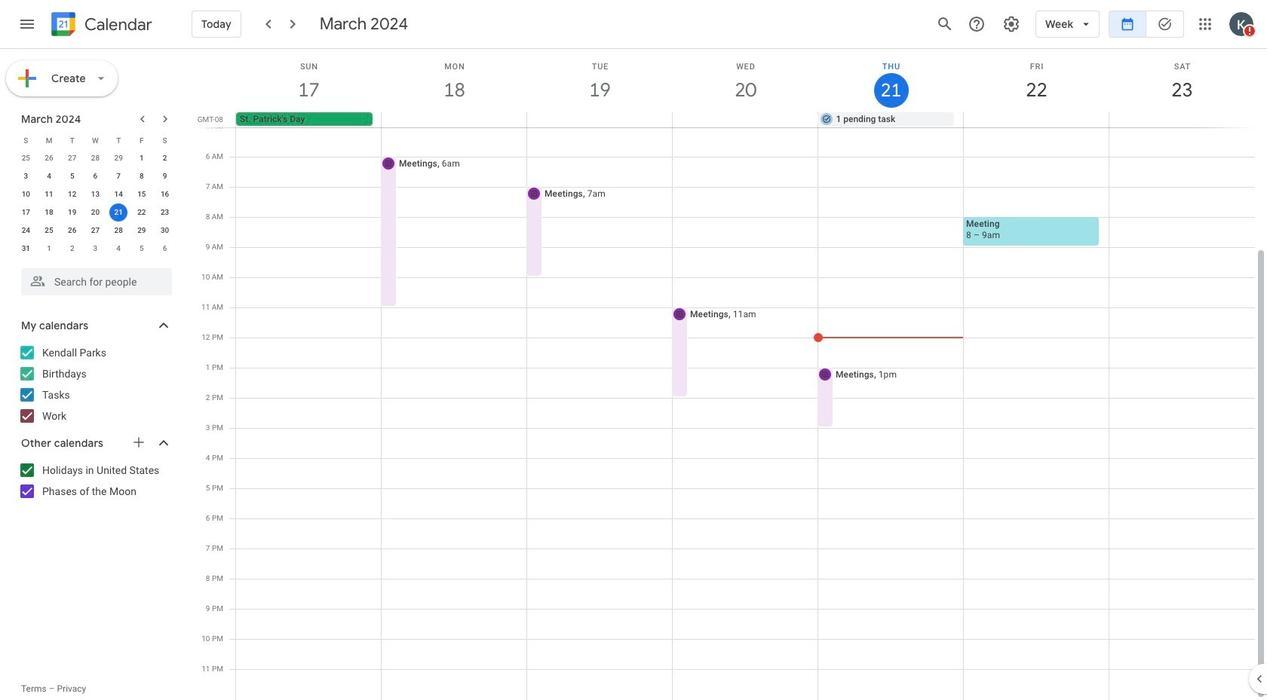 Task type: locate. For each thing, give the bounding box(es) containing it.
february 27 element
[[63, 149, 81, 167]]

12 element
[[63, 186, 81, 204]]

cell
[[382, 112, 527, 127], [527, 112, 673, 127], [673, 112, 818, 127], [964, 112, 1109, 127], [1109, 112, 1254, 127], [107, 204, 130, 222]]

row group
[[14, 149, 177, 258]]

22 element
[[133, 204, 151, 222]]

calendar element
[[48, 9, 152, 42]]

row
[[229, 112, 1267, 127], [14, 131, 177, 149], [14, 149, 177, 167], [14, 167, 177, 186], [14, 186, 177, 204], [14, 204, 177, 222], [14, 222, 177, 240], [14, 240, 177, 258]]

23 element
[[156, 204, 174, 222]]

26 element
[[63, 222, 81, 240]]

20 element
[[86, 204, 104, 222]]

grid
[[193, 49, 1267, 701]]

None search field
[[0, 263, 187, 296]]

add other calendars image
[[131, 435, 146, 450]]

april 6 element
[[156, 240, 174, 258]]

27 element
[[86, 222, 104, 240]]

settings menu image
[[1003, 15, 1021, 33]]

main drawer image
[[18, 15, 36, 33]]

11 element
[[40, 186, 58, 204]]

cell inside march 2024 grid
[[107, 204, 130, 222]]

14 element
[[109, 186, 128, 204]]

heading inside calendar element
[[81, 15, 152, 34]]

april 4 element
[[109, 240, 128, 258]]

10 element
[[17, 186, 35, 204]]

2 element
[[156, 149, 174, 167]]

1 element
[[133, 149, 151, 167]]

other calendars list
[[3, 459, 187, 504]]

4 element
[[40, 167, 58, 186]]

heading
[[81, 15, 152, 34]]



Task type: vqa. For each thing, say whether or not it's contained in the screenshot.
6 element
yes



Task type: describe. For each thing, give the bounding box(es) containing it.
30 element
[[156, 222, 174, 240]]

april 2 element
[[63, 240, 81, 258]]

february 29 element
[[109, 149, 128, 167]]

Search for people text field
[[30, 269, 163, 296]]

march 2024 grid
[[14, 131, 177, 258]]

april 1 element
[[40, 240, 58, 258]]

8 element
[[133, 167, 151, 186]]

9 element
[[156, 167, 174, 186]]

21, today element
[[109, 204, 128, 222]]

25 element
[[40, 222, 58, 240]]

7 element
[[109, 167, 128, 186]]

29 element
[[133, 222, 151, 240]]

13 element
[[86, 186, 104, 204]]

15 element
[[133, 186, 151, 204]]

16 element
[[156, 186, 174, 204]]

february 26 element
[[40, 149, 58, 167]]

24 element
[[17, 222, 35, 240]]

28 element
[[109, 222, 128, 240]]

19 element
[[63, 204, 81, 222]]

april 3 element
[[86, 240, 104, 258]]

31 element
[[17, 240, 35, 258]]

18 element
[[40, 204, 58, 222]]

february 28 element
[[86, 149, 104, 167]]

my calendars list
[[3, 341, 187, 428]]

6 element
[[86, 167, 104, 186]]

april 5 element
[[133, 240, 151, 258]]

february 25 element
[[17, 149, 35, 167]]

17 element
[[17, 204, 35, 222]]

5 element
[[63, 167, 81, 186]]

3 element
[[17, 167, 35, 186]]



